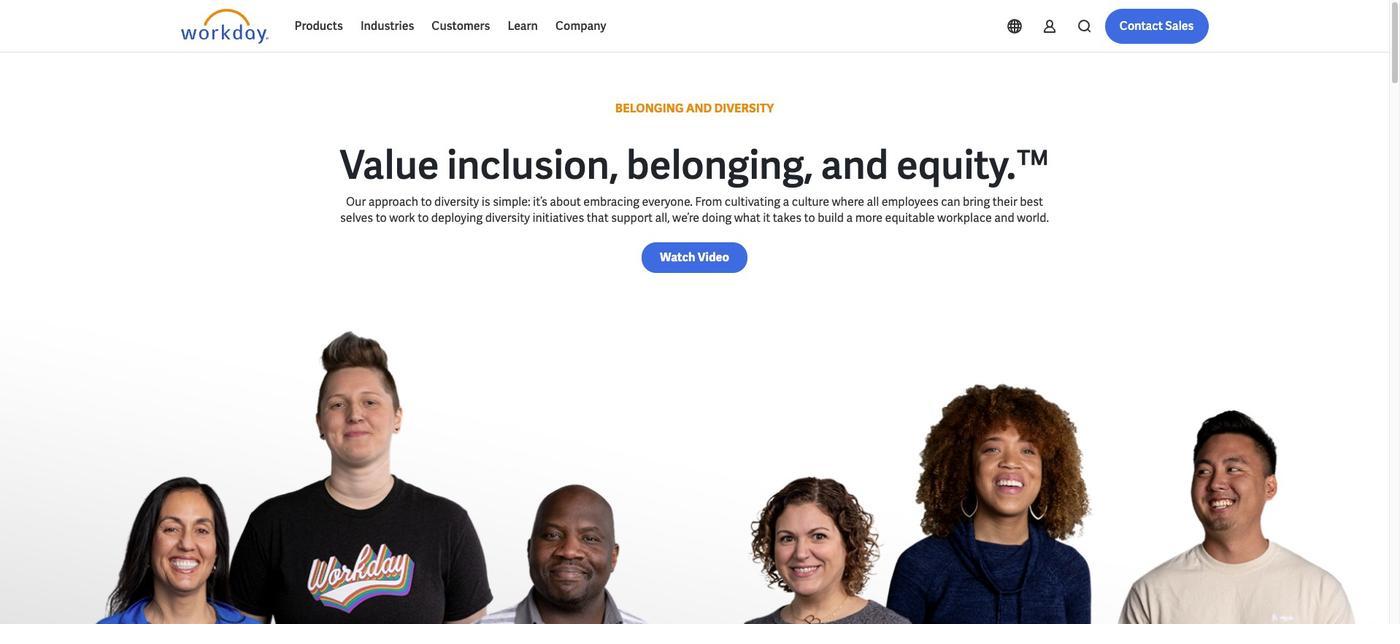 Task type: vqa. For each thing, say whether or not it's contained in the screenshot.
approach
yes



Task type: describe. For each thing, give the bounding box(es) containing it.
that
[[587, 210, 609, 226]]

all
[[867, 194, 879, 210]]

world.
[[1017, 210, 1049, 226]]

diversity
[[714, 101, 774, 116]]

cultivating
[[725, 194, 781, 210]]

best
[[1020, 194, 1043, 210]]

equity.
[[897, 139, 1016, 191]]

build
[[818, 210, 844, 226]]

watch video
[[660, 250, 729, 265]]

1 vertical spatial a
[[846, 210, 853, 226]]

more
[[855, 210, 883, 226]]

products
[[295, 18, 343, 34]]

doing
[[702, 210, 732, 226]]

everyone.
[[642, 194, 693, 210]]

their
[[993, 194, 1018, 210]]

learn button
[[499, 9, 547, 44]]

video
[[698, 250, 729, 265]]

go to the homepage image
[[181, 9, 268, 44]]

to down approach
[[376, 210, 387, 226]]

our
[[346, 194, 366, 210]]

to right work
[[418, 210, 429, 226]]

company
[[556, 18, 606, 34]]

to right approach
[[421, 194, 432, 210]]

workplace
[[937, 210, 992, 226]]

industries
[[361, 18, 414, 34]]

value
[[340, 139, 439, 191]]

watch video link
[[642, 242, 748, 273]]

company button
[[547, 9, 615, 44]]

work
[[389, 210, 415, 226]]

it
[[763, 210, 771, 226]]

can
[[941, 194, 960, 210]]

about
[[550, 194, 581, 210]]

initiatives
[[532, 210, 584, 226]]

watch
[[660, 250, 695, 265]]

culture
[[792, 194, 829, 210]]

simple:
[[493, 194, 531, 210]]

it's
[[533, 194, 547, 210]]

all,
[[655, 210, 670, 226]]

takes
[[773, 210, 802, 226]]

1 vertical spatial diversity
[[485, 210, 530, 226]]

contact sales
[[1120, 18, 1194, 34]]



Task type: locate. For each thing, give the bounding box(es) containing it.
from
[[695, 194, 722, 210]]

2 vertical spatial and
[[995, 210, 1015, 226]]

equitable
[[885, 210, 935, 226]]

a down where
[[846, 210, 853, 226]]

belonging
[[615, 101, 684, 116]]

and left diversity
[[686, 101, 712, 116]]

0 horizontal spatial a
[[783, 194, 789, 210]]

selves
[[340, 210, 373, 226]]

sales
[[1165, 18, 1194, 34]]

a
[[783, 194, 789, 210], [846, 210, 853, 226]]

and up where
[[821, 139, 889, 191]]

inclusion,
[[447, 139, 619, 191]]

embracing
[[584, 194, 640, 210]]

1 horizontal spatial diversity
[[485, 210, 530, 226]]

is
[[482, 194, 490, 210]]

and
[[686, 101, 712, 116], [821, 139, 889, 191], [995, 210, 1015, 226]]

0 vertical spatial and
[[686, 101, 712, 116]]

contact
[[1120, 18, 1163, 34]]

customers
[[432, 18, 490, 34]]

employees
[[882, 194, 939, 210]]

1 horizontal spatial and
[[821, 139, 889, 191]]

diversity down simple:
[[485, 210, 530, 226]]

value inclusion, belonging, and equity. ™ our approach to diversity is simple: it's about embracing everyone. from cultivating a culture where all employees can bring their best selves to work to deploying diversity initiatives that support all, we're doing what it takes to build a more equitable workplace and world.
[[340, 139, 1049, 226]]

diversity
[[434, 194, 479, 210], [485, 210, 530, 226]]

0 vertical spatial a
[[783, 194, 789, 210]]

2 horizontal spatial and
[[995, 210, 1015, 226]]

belonging and diversity
[[615, 101, 774, 116]]

products button
[[286, 9, 352, 44]]

we're
[[672, 210, 700, 226]]

what
[[734, 210, 761, 226]]

to
[[421, 194, 432, 210], [376, 210, 387, 226], [418, 210, 429, 226], [804, 210, 815, 226]]

1 vertical spatial and
[[821, 139, 889, 191]]

belonging,
[[626, 139, 813, 191]]

0 vertical spatial diversity
[[434, 194, 479, 210]]

0 horizontal spatial and
[[686, 101, 712, 116]]

and down their
[[995, 210, 1015, 226]]

where
[[832, 194, 864, 210]]

approach
[[368, 194, 418, 210]]

bring
[[963, 194, 990, 210]]

™
[[1016, 139, 1049, 191]]

industries button
[[352, 9, 423, 44]]

1 horizontal spatial a
[[846, 210, 853, 226]]

a up takes
[[783, 194, 789, 210]]

to down 'culture'
[[804, 210, 815, 226]]

contact sales link
[[1105, 9, 1209, 44]]

learn
[[508, 18, 538, 34]]

diversity up deploying
[[434, 194, 479, 210]]

support
[[611, 210, 653, 226]]

0 horizontal spatial diversity
[[434, 194, 479, 210]]

customers button
[[423, 9, 499, 44]]

deploying
[[431, 210, 483, 226]]



